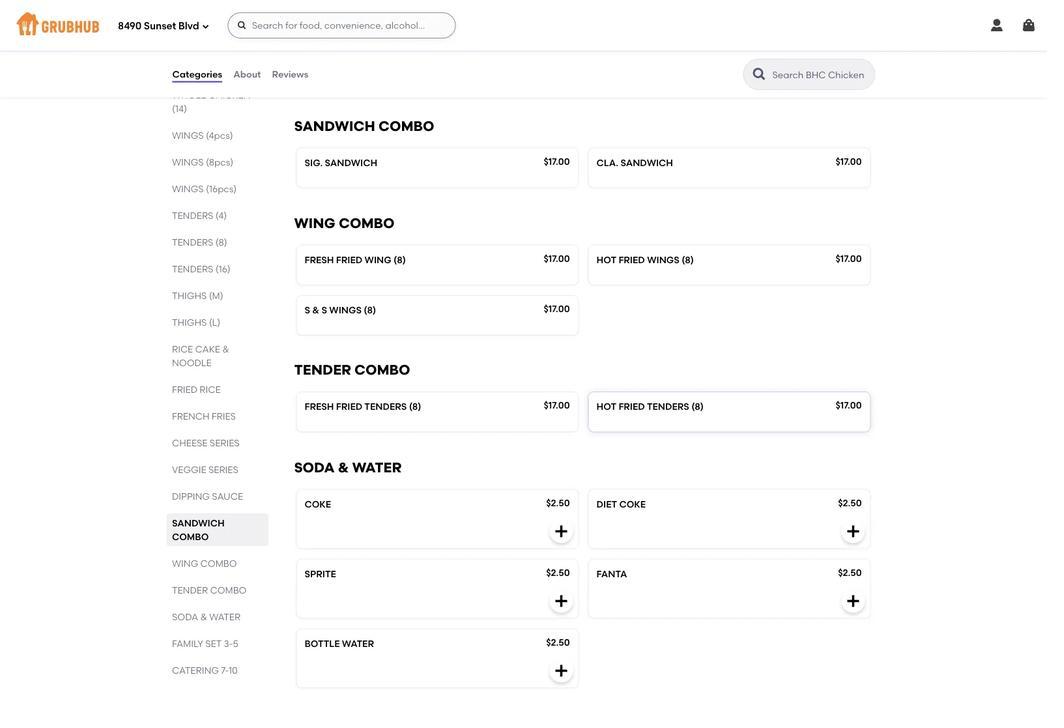 Task type: describe. For each thing, give the bounding box(es) containing it.
$2.50 for fanta
[[838, 567, 862, 578]]

sandwich right 'cla.'
[[621, 157, 673, 168]]

wings (8pcs)
[[172, 156, 233, 167]]

8490 sunset blvd
[[118, 20, 199, 32]]

dipping
[[172, 491, 209, 502]]

sunset
[[144, 20, 176, 32]]

1 horizontal spatial soda & water
[[294, 459, 402, 476]]

sandwich inside sandwich combo tab
[[172, 517, 224, 529]]

dipping sauce
[[172, 491, 243, 502]]

sandwich up sig. sandwich
[[294, 118, 375, 134]]

set
[[205, 638, 221, 649]]

hot fried tenders (8)
[[597, 401, 704, 412]]

hot fried wings (8)
[[597, 254, 694, 265]]

noodle
[[172, 357, 211, 368]]

whole chicken (14) tab
[[172, 88, 263, 115]]

tenders for tenders (4)
[[172, 210, 213, 221]]

$17.00 for sig. sandwich
[[544, 156, 570, 167]]

fanta
[[597, 568, 627, 579]]

rice cake & noodle
[[172, 343, 229, 368]]

rice inside rice cake & noodle
[[172, 343, 193, 355]]

cake
[[195, 343, 220, 355]]

1 horizontal spatial svg image
[[554, 663, 569, 679]]

mustard
[[340, 41, 385, 52]]

tenders (8) tab
[[172, 235, 263, 249]]

7-
[[221, 665, 228, 676]]

fried for hot fried wings (8)
[[619, 254, 645, 265]]

cheese series
[[172, 437, 239, 448]]

sauce
[[212, 491, 243, 502]]

rice cake & noodle tab
[[172, 342, 263, 370]]

thighs for thighs (l)
[[172, 317, 206, 328]]

$2.50 for bottle water
[[546, 637, 570, 648]]

3-
[[224, 638, 233, 649]]

wings for wings (8pcs)
[[172, 156, 203, 167]]

fried for hot fried tenders (8)
[[619, 401, 645, 412]]

Search for food, convenience, alcohol... search field
[[228, 12, 456, 38]]

blvd
[[178, 20, 199, 32]]

(m)
[[209, 290, 223, 301]]

0 vertical spatial tender combo
[[294, 362, 410, 378]]

sig. sandwich
[[305, 157, 377, 168]]

about
[[233, 69, 261, 80]]

$17.00 for fresh fried wing (8)
[[544, 253, 570, 264]]

hot for tender combo
[[597, 401, 617, 412]]

wing combo tab
[[172, 557, 263, 570]]

about button
[[233, 51, 262, 98]]

honey mustard
[[305, 41, 385, 52]]

tenders (8)
[[172, 237, 227, 248]]

thighs (m) tab
[[172, 289, 263, 302]]

thighs (l) tab
[[172, 315, 263, 329]]

fried inside tab
[[172, 384, 197, 395]]

& down fresh fried wing (8)
[[312, 305, 319, 316]]

(8) for fresh fried wing (8)
[[394, 254, 406, 265]]

cheese
[[172, 437, 207, 448]]

0 vertical spatial wing
[[294, 215, 336, 231]]

family set 3-5 tab
[[172, 637, 263, 650]]

tender inside tab
[[172, 585, 208, 596]]

fried rice
[[172, 384, 220, 395]]

veggie
[[172, 464, 206, 475]]

soda & water tab
[[172, 610, 263, 624]]

sandwich combo inside tab
[[172, 517, 224, 542]]

& inside rice cake & noodle
[[222, 343, 229, 355]]

$2.50 for coke
[[546, 497, 570, 508]]

(4)
[[215, 210, 227, 221]]

series for veggie series
[[208, 464, 238, 475]]

fresh fried wing (8)
[[305, 254, 406, 265]]

5
[[233, 638, 238, 649]]

series for cheese series
[[209, 437, 239, 448]]

reviews
[[272, 69, 308, 80]]

(8) for hot fried wings (8)
[[682, 254, 694, 265]]

2 coke from the left
[[619, 499, 646, 510]]

1 coke from the left
[[305, 499, 331, 510]]

categories button
[[172, 51, 223, 98]]

tenders (16)
[[172, 263, 230, 274]]

main navigation navigation
[[0, 0, 1047, 51]]

$2.50 for diet coke
[[838, 497, 862, 508]]



Task type: locate. For each thing, give the bounding box(es) containing it.
0 vertical spatial sandwich combo
[[294, 118, 434, 134]]

0 vertical spatial svg image
[[202, 22, 210, 30]]

thighs for thighs (m)
[[172, 290, 206, 301]]

1 horizontal spatial soda
[[294, 459, 335, 476]]

tenders (4) tab
[[172, 209, 263, 222]]

fried
[[336, 254, 363, 265], [619, 254, 645, 265], [172, 384, 197, 395], [336, 401, 363, 412], [619, 401, 645, 412]]

svg image
[[202, 22, 210, 30], [554, 663, 569, 679]]

tender up fresh fried tenders (8) at the left bottom of the page
[[294, 362, 351, 378]]

10
[[228, 665, 237, 676]]

thighs (l)
[[172, 317, 220, 328]]

0 vertical spatial water
[[352, 459, 402, 476]]

& down fresh fried tenders (8) at the left bottom of the page
[[338, 459, 349, 476]]

1 horizontal spatial tender combo
[[294, 362, 410, 378]]

0 vertical spatial soda
[[294, 459, 335, 476]]

wings for wings (16pcs)
[[172, 183, 203, 194]]

0 vertical spatial series
[[209, 437, 239, 448]]

&
[[312, 305, 319, 316], [222, 343, 229, 355], [338, 459, 349, 476], [200, 611, 207, 622]]

1 vertical spatial wing
[[365, 254, 391, 265]]

sandwich right sig. in the top left of the page
[[325, 157, 377, 168]]

fresh for tender
[[305, 401, 334, 412]]

tenders
[[172, 210, 213, 221], [172, 237, 213, 248], [172, 263, 213, 274], [365, 401, 407, 412], [647, 401, 689, 412]]

dipping sauce tab
[[172, 489, 263, 503]]

thighs left (m)
[[172, 290, 206, 301]]

whole
[[172, 89, 206, 100]]

0 horizontal spatial sandwich combo
[[172, 517, 224, 542]]

(8)
[[215, 237, 227, 248], [394, 254, 406, 265], [682, 254, 694, 265], [364, 305, 376, 316], [409, 401, 421, 412], [692, 401, 704, 412]]

chicken
[[208, 89, 250, 100]]

2 thighs from the top
[[172, 317, 206, 328]]

water up '3-'
[[209, 611, 240, 622]]

rice
[[172, 343, 193, 355], [199, 384, 220, 395]]

0 vertical spatial rice
[[172, 343, 193, 355]]

1 s from the left
[[305, 305, 310, 316]]

coke
[[305, 499, 331, 510], [619, 499, 646, 510]]

thighs left (l)
[[172, 317, 206, 328]]

1 vertical spatial water
[[209, 611, 240, 622]]

sandwich combo down dipping on the bottom left
[[172, 517, 224, 542]]

0 vertical spatial thighs
[[172, 290, 206, 301]]

(8) inside tab
[[215, 237, 227, 248]]

1 vertical spatial thighs
[[172, 317, 206, 328]]

sandwich combo tab
[[172, 516, 263, 544]]

0 horizontal spatial tender
[[172, 585, 208, 596]]

wing
[[294, 215, 336, 231], [365, 254, 391, 265], [172, 558, 198, 569]]

search icon image
[[752, 66, 767, 82]]

& right cake
[[222, 343, 229, 355]]

tender down wing combo tab
[[172, 585, 208, 596]]

Search BHC Chicken search field
[[771, 68, 871, 81]]

soda & water
[[294, 459, 402, 476], [172, 611, 240, 622]]

s
[[305, 305, 310, 316], [322, 305, 327, 316]]

combo inside tab
[[200, 558, 237, 569]]

1 horizontal spatial sandwich combo
[[294, 118, 434, 134]]

$17.00 for hot fried tenders (8)
[[836, 400, 862, 411]]

(l)
[[209, 317, 220, 328]]

soda
[[294, 459, 335, 476], [172, 611, 198, 622]]

0 horizontal spatial tender combo
[[172, 585, 246, 596]]

(8) for hot fried tenders (8)
[[692, 401, 704, 412]]

$17.00 for cla. sandwich
[[836, 156, 862, 167]]

wing up fresh fried wing (8)
[[294, 215, 336, 231]]

fried rice tab
[[172, 383, 263, 396]]

wings (8pcs) tab
[[172, 155, 263, 169]]

wings
[[172, 130, 203, 141], [172, 156, 203, 167], [172, 183, 203, 194], [647, 254, 680, 265], [329, 305, 362, 316]]

tenders (16) tab
[[172, 262, 263, 276]]

wing up s & s wings (8) at the left top of the page
[[365, 254, 391, 265]]

fried for fresh fried wing (8)
[[336, 254, 363, 265]]

thighs inside thighs (m) tab
[[172, 290, 206, 301]]

catering 7-10 tab
[[172, 663, 263, 677]]

1 vertical spatial hot
[[597, 401, 617, 412]]

0 vertical spatial fresh
[[305, 254, 334, 265]]

sprite
[[305, 568, 336, 579]]

1 vertical spatial series
[[208, 464, 238, 475]]

wing inside tab
[[172, 558, 198, 569]]

sandwich combo
[[294, 118, 434, 134], [172, 517, 224, 542]]

sandwich
[[294, 118, 375, 134], [325, 157, 377, 168], [621, 157, 673, 168], [172, 517, 224, 529]]

sandwich down dipping on the bottom left
[[172, 517, 224, 529]]

honey
[[305, 41, 338, 52]]

water
[[352, 459, 402, 476], [209, 611, 240, 622], [342, 638, 374, 649]]

series
[[209, 437, 239, 448], [208, 464, 238, 475]]

diet coke
[[597, 499, 646, 510]]

catering
[[172, 665, 219, 676]]

1 horizontal spatial coke
[[619, 499, 646, 510]]

svg image inside main navigation navigation
[[202, 22, 210, 30]]

cheese series tab
[[172, 436, 263, 450]]

(8) for fresh fried tenders (8)
[[409, 401, 421, 412]]

bottle
[[305, 638, 340, 649]]

0 vertical spatial soda & water
[[294, 459, 402, 476]]

1 vertical spatial fresh
[[305, 401, 334, 412]]

1 vertical spatial svg image
[[554, 663, 569, 679]]

rice up noodle
[[172, 343, 193, 355]]

1 thighs from the top
[[172, 290, 206, 301]]

series down fries
[[209, 437, 239, 448]]

bottle water
[[305, 638, 374, 649]]

2 vertical spatial water
[[342, 638, 374, 649]]

wing combo up tender combo tab on the left bottom
[[172, 558, 237, 569]]

sig.
[[305, 157, 323, 168]]

tenders (4)
[[172, 210, 227, 221]]

1 horizontal spatial wing combo
[[294, 215, 395, 231]]

tender
[[294, 362, 351, 378], [172, 585, 208, 596]]

2 fresh from the top
[[305, 401, 334, 412]]

1 hot from the top
[[597, 254, 617, 265]]

0 vertical spatial hot
[[597, 254, 617, 265]]

(14)
[[172, 103, 187, 114]]

fried for fresh fried tenders (8)
[[336, 401, 363, 412]]

veggie series
[[172, 464, 238, 475]]

series inside veggie series tab
[[208, 464, 238, 475]]

s & s wings (8)
[[305, 305, 376, 316]]

reviews button
[[271, 51, 309, 98]]

0 horizontal spatial svg image
[[202, 22, 210, 30]]

wings (16pcs) tab
[[172, 182, 263, 196]]

tenders for tenders (8)
[[172, 237, 213, 248]]

0 horizontal spatial wing combo
[[172, 558, 237, 569]]

rice up french fries
[[199, 384, 220, 395]]

diet
[[597, 499, 617, 510]]

1 fresh from the top
[[305, 254, 334, 265]]

series up sauce
[[208, 464, 238, 475]]

fries
[[211, 411, 236, 422]]

soda & water inside soda & water tab
[[172, 611, 240, 622]]

(16pcs)
[[206, 183, 236, 194]]

wings for wings (4pcs)
[[172, 130, 203, 141]]

family
[[172, 638, 203, 649]]

1 horizontal spatial rice
[[199, 384, 220, 395]]

0 vertical spatial wing combo
[[294, 215, 395, 231]]

soda & water down fresh fried tenders (8) at the left bottom of the page
[[294, 459, 402, 476]]

1 vertical spatial soda
[[172, 611, 198, 622]]

veggie series tab
[[172, 463, 263, 476]]

wings (16pcs)
[[172, 183, 236, 194]]

wing combo inside tab
[[172, 558, 237, 569]]

combo
[[379, 118, 434, 134], [339, 215, 395, 231], [355, 362, 410, 378], [172, 531, 208, 542], [200, 558, 237, 569], [210, 585, 246, 596]]

tenders for tenders (16)
[[172, 263, 213, 274]]

wing combo up fresh fried wing (8)
[[294, 215, 395, 231]]

tender combo tab
[[172, 583, 263, 597]]

water right bottle
[[342, 638, 374, 649]]

soda & water up the family set 3-5
[[172, 611, 240, 622]]

fresh fried tenders (8)
[[305, 401, 421, 412]]

hot for wing combo
[[597, 254, 617, 265]]

& up the family set 3-5
[[200, 611, 207, 622]]

water inside tab
[[209, 611, 240, 622]]

wings (4pcs) tab
[[172, 128, 263, 142]]

1 vertical spatial soda & water
[[172, 611, 240, 622]]

french fries tab
[[172, 409, 263, 423]]

thighs (m)
[[172, 290, 223, 301]]

0 horizontal spatial s
[[305, 305, 310, 316]]

sandwich combo up sig. sandwich
[[294, 118, 434, 134]]

categories
[[172, 69, 222, 80]]

2 horizontal spatial wing
[[365, 254, 391, 265]]

2 s from the left
[[322, 305, 327, 316]]

8490
[[118, 20, 142, 32]]

0 horizontal spatial soda
[[172, 611, 198, 622]]

water down fresh fried tenders (8) at the left bottom of the page
[[352, 459, 402, 476]]

soda inside tab
[[172, 611, 198, 622]]

wings (4pcs)
[[172, 130, 233, 141]]

1 vertical spatial rice
[[199, 384, 220, 395]]

$17.00 for hot fried wings (8)
[[836, 253, 862, 264]]

french fries
[[172, 411, 236, 422]]

combo inside sandwich combo
[[172, 531, 208, 542]]

1 vertical spatial wing combo
[[172, 558, 237, 569]]

0 horizontal spatial wing
[[172, 558, 198, 569]]

hot
[[597, 254, 617, 265], [597, 401, 617, 412]]

cla. sandwich
[[597, 157, 673, 168]]

$2.50 for sprite
[[546, 567, 570, 578]]

tender combo inside tab
[[172, 585, 246, 596]]

(4pcs)
[[206, 130, 233, 141]]

0 horizontal spatial coke
[[305, 499, 331, 510]]

tender combo up soda & water tab
[[172, 585, 246, 596]]

2 vertical spatial wing
[[172, 558, 198, 569]]

0 horizontal spatial soda & water
[[172, 611, 240, 622]]

thighs inside thighs (l) tab
[[172, 317, 206, 328]]

wing up tender combo tab on the left bottom
[[172, 558, 198, 569]]

wing combo
[[294, 215, 395, 231], [172, 558, 237, 569]]

series inside cheese series tab
[[209, 437, 239, 448]]

tender combo
[[294, 362, 410, 378], [172, 585, 246, 596]]

svg image
[[989, 18, 1005, 33], [1021, 18, 1037, 33], [237, 20, 247, 31], [554, 524, 569, 539], [846, 524, 861, 539], [554, 593, 569, 609], [846, 593, 861, 609]]

(16)
[[215, 263, 230, 274]]

whole chicken (14)
[[172, 89, 250, 114]]

$2.50
[[546, 497, 570, 508], [838, 497, 862, 508], [546, 567, 570, 578], [838, 567, 862, 578], [546, 637, 570, 648]]

0 horizontal spatial rice
[[172, 343, 193, 355]]

fresh for wing
[[305, 254, 334, 265]]

1 horizontal spatial s
[[322, 305, 327, 316]]

$1.00
[[548, 40, 570, 51]]

(8pcs)
[[206, 156, 233, 167]]

catering 7-10
[[172, 665, 237, 676]]

wings inside 'tab'
[[172, 130, 203, 141]]

$17.00 for fresh fried tenders (8)
[[544, 400, 570, 411]]

$17.00
[[544, 156, 570, 167], [836, 156, 862, 167], [544, 253, 570, 264], [836, 253, 862, 264], [544, 303, 570, 314], [544, 400, 570, 411], [836, 400, 862, 411]]

family set 3-5
[[172, 638, 238, 649]]

0 vertical spatial tender
[[294, 362, 351, 378]]

1 horizontal spatial tender
[[294, 362, 351, 378]]

thighs
[[172, 290, 206, 301], [172, 317, 206, 328]]

tender combo up fresh fried tenders (8) at the left bottom of the page
[[294, 362, 410, 378]]

fresh
[[305, 254, 334, 265], [305, 401, 334, 412]]

cla.
[[597, 157, 619, 168]]

1 vertical spatial tender combo
[[172, 585, 246, 596]]

french
[[172, 411, 209, 422]]

2 hot from the top
[[597, 401, 617, 412]]

1 vertical spatial tender
[[172, 585, 208, 596]]

1 horizontal spatial wing
[[294, 215, 336, 231]]

1 vertical spatial sandwich combo
[[172, 517, 224, 542]]



Task type: vqa. For each thing, say whether or not it's contained in the screenshot.
rightmost TENDER
yes



